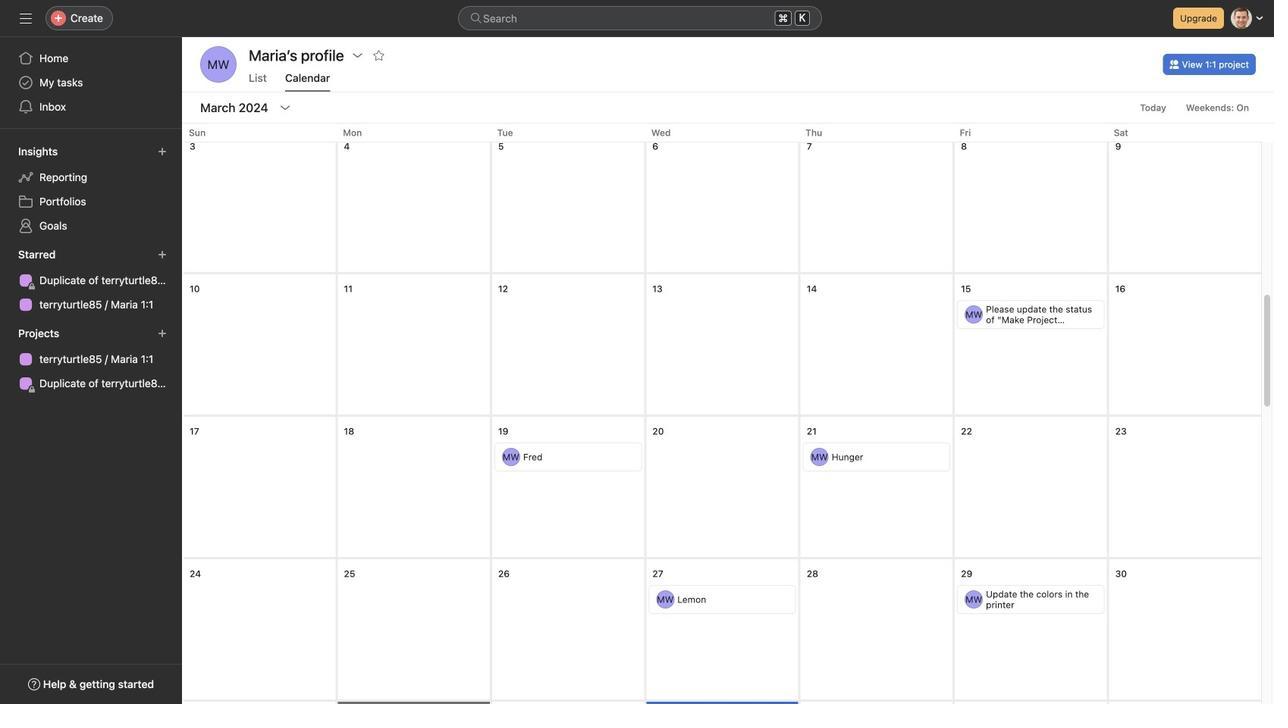 Task type: vqa. For each thing, say whether or not it's contained in the screenshot.
minutes to the right
no



Task type: describe. For each thing, give the bounding box(es) containing it.
new insights image
[[158, 147, 167, 156]]

insights element
[[0, 138, 182, 241]]

new project or portfolio image
[[158, 329, 167, 338]]

starred element
[[0, 241, 182, 320]]



Task type: locate. For each thing, give the bounding box(es) containing it.
projects element
[[0, 320, 182, 399]]

add to starred image
[[373, 49, 385, 61]]

None field
[[458, 6, 822, 30]]

hide sidebar image
[[20, 12, 32, 24]]

add items to starred image
[[158, 250, 167, 259]]

show options image
[[352, 49, 364, 61]]

pick month image
[[279, 102, 291, 114]]

global element
[[0, 37, 182, 128]]



